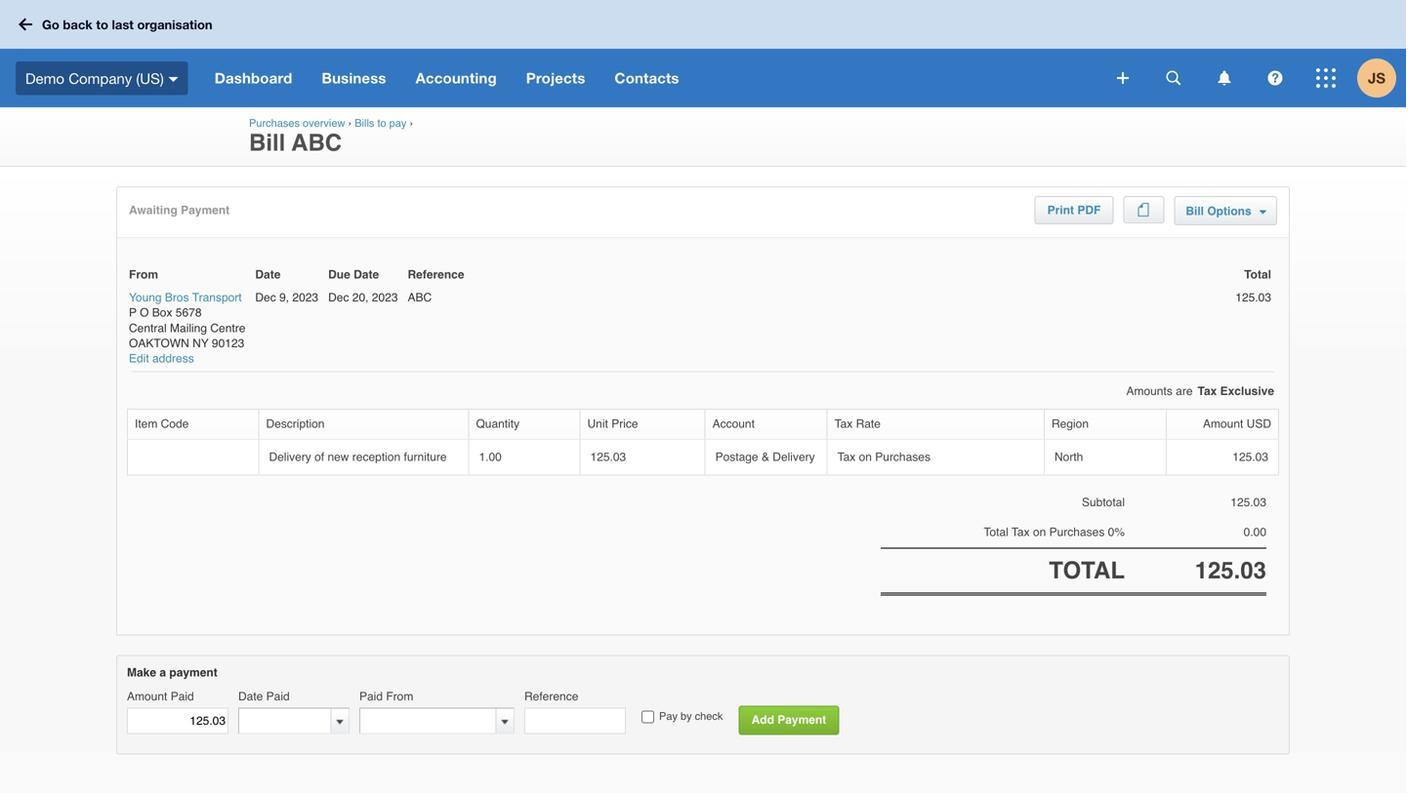 Task type: describe. For each thing, give the bounding box(es) containing it.
print pdf
[[1048, 204, 1101, 217]]

date for date paid
[[238, 691, 263, 704]]

banner containing dashboard
[[0, 0, 1406, 107]]

bros
[[165, 291, 189, 305]]

1.00
[[479, 450, 502, 464]]

edit address link
[[129, 352, 194, 367]]

print pdf link
[[1036, 197, 1113, 224]]

code
[[161, 418, 189, 431]]

0.00
[[1244, 526, 1267, 540]]

central
[[129, 322, 167, 335]]

go back to last organisation link
[[12, 7, 224, 42]]

add payment
[[752, 714, 826, 728]]

business button
[[307, 49, 401, 107]]

company
[[69, 70, 132, 87]]

tax left 0%
[[1012, 526, 1030, 540]]

amounts
[[1126, 385, 1173, 399]]

exclusive
[[1220, 385, 1274, 399]]

by
[[681, 711, 692, 723]]

postage & delivery
[[715, 450, 815, 464]]

pay by check
[[659, 711, 723, 723]]

are
[[1176, 385, 1193, 399]]

total for total tax on purchases 0%
[[984, 526, 1009, 540]]

pay
[[389, 117, 407, 129]]

total tax on purchases 0%
[[984, 526, 1125, 540]]

Amount Paid text field
[[127, 708, 229, 735]]

o
[[140, 306, 149, 320]]

quantity
[[476, 418, 520, 431]]

1 vertical spatial reference
[[524, 691, 579, 704]]

125.03 down usd
[[1233, 450, 1269, 464]]

bill inside purchases overview › bills to pay › bill abc
[[249, 129, 286, 156]]

make
[[127, 667, 156, 680]]

a
[[160, 667, 166, 680]]

1 dec from the left
[[255, 291, 276, 305]]

mailing
[[170, 322, 207, 335]]

total for total 125.03
[[1244, 268, 1272, 282]]

tax on purchases
[[838, 450, 931, 464]]

reception
[[352, 450, 401, 464]]

20,
[[352, 291, 369, 305]]

new
[[328, 450, 349, 464]]

item
[[135, 418, 158, 431]]

tax down tax rate
[[838, 450, 856, 464]]

postage
[[715, 450, 758, 464]]

abc inside purchases overview › bills to pay › bill abc
[[292, 129, 342, 156]]

125.03 down the 0.00
[[1195, 558, 1267, 585]]

1 horizontal spatial from
[[386, 691, 413, 704]]

go back to last organisation
[[42, 17, 213, 32]]

reference inside date dec 9, 2023 due date dec 20, 2023 reference abc
[[408, 268, 464, 282]]

projects
[[526, 69, 585, 87]]

account
[[713, 418, 755, 431]]

2 dec from the left
[[328, 291, 349, 305]]

amounts are tax exclusive
[[1126, 385, 1274, 399]]

amount usd
[[1203, 418, 1272, 431]]

make a payment
[[127, 667, 218, 680]]

subtotal
[[1082, 496, 1125, 510]]

total
[[1049, 558, 1125, 585]]

1 horizontal spatial purchases
[[875, 450, 931, 464]]

projects button
[[512, 49, 600, 107]]

to inside banner
[[96, 17, 108, 32]]

add
[[752, 714, 774, 728]]

bill options
[[1186, 205, 1255, 218]]

unit
[[587, 418, 608, 431]]

unit price
[[587, 418, 638, 431]]

rate
[[856, 418, 881, 431]]

young
[[129, 291, 162, 305]]

9,
[[279, 291, 289, 305]]

price
[[612, 418, 638, 431]]

payment for add payment
[[778, 714, 826, 728]]

purchases overview link
[[249, 117, 345, 129]]

awaiting payment
[[129, 204, 230, 217]]

Date Paid text field
[[239, 709, 331, 734]]

description
[[266, 418, 325, 431]]

2 › from the left
[[410, 117, 413, 129]]

demo company (us)
[[25, 70, 164, 87]]

1 vertical spatial on
[[1033, 526, 1046, 540]]

&
[[762, 450, 770, 464]]

due
[[328, 268, 350, 282]]

dashboard link
[[200, 49, 307, 107]]

bills to pay link
[[355, 117, 407, 129]]

2 delivery from the left
[[773, 450, 815, 464]]

js button
[[1358, 49, 1406, 107]]

from young bros transport p o box 5678 central mailing centre oaktown ny 90123 edit address
[[129, 268, 246, 366]]

dashboard
[[215, 69, 292, 87]]

abc inside date dec 9, 2023 due date dec 20, 2023 reference abc
[[408, 291, 432, 305]]

box
[[152, 306, 172, 320]]



Task type: vqa. For each thing, say whether or not it's contained in the screenshot.
2022 to the top
no



Task type: locate. For each thing, give the bounding box(es) containing it.
demo company (us) button
[[0, 49, 200, 107]]

date up 20,
[[354, 268, 379, 282]]

purchases inside purchases overview › bills to pay › bill abc
[[249, 117, 300, 129]]

0 vertical spatial purchases
[[249, 117, 300, 129]]

item code
[[135, 418, 189, 431]]

tax rate
[[835, 418, 881, 431]]

tax right are
[[1198, 385, 1217, 399]]

svg image
[[19, 18, 32, 31], [1316, 68, 1336, 88], [1167, 71, 1181, 85], [1218, 71, 1231, 85], [1268, 71, 1283, 85], [1117, 72, 1129, 84], [169, 77, 178, 82]]

0 vertical spatial bill
[[249, 129, 286, 156]]

0 vertical spatial to
[[96, 17, 108, 32]]

total 125.03
[[1236, 268, 1272, 305]]

north
[[1055, 450, 1083, 464]]

1 horizontal spatial delivery
[[773, 450, 815, 464]]

5678
[[176, 306, 202, 320]]

0 horizontal spatial from
[[129, 268, 158, 282]]

(us)
[[136, 70, 164, 87]]

js
[[1368, 69, 1386, 87]]

purchases overview › bills to pay › bill abc
[[249, 117, 416, 156]]

date up date paid text box
[[238, 691, 263, 704]]

2 paid from the left
[[266, 691, 290, 704]]

0 horizontal spatial reference
[[408, 268, 464, 282]]

2 horizontal spatial paid
[[359, 691, 383, 704]]

purchases left 0%
[[1049, 526, 1105, 540]]

0 horizontal spatial amount
[[127, 691, 167, 704]]

amount for amount usd
[[1203, 418, 1244, 431]]

tax left rate at the bottom
[[835, 418, 853, 431]]

young bros transport link
[[129, 291, 242, 306]]

0 horizontal spatial ›
[[348, 117, 352, 129]]

amount paid
[[127, 691, 194, 704]]

1 horizontal spatial ›
[[410, 117, 413, 129]]

transport
[[192, 291, 242, 305]]

1 paid from the left
[[171, 691, 194, 704]]

p
[[129, 306, 137, 320]]

0 vertical spatial from
[[129, 268, 158, 282]]

pdf
[[1078, 204, 1101, 217]]

2023 right the 9,
[[292, 291, 318, 305]]

bill
[[249, 129, 286, 156], [1186, 205, 1204, 218]]

to
[[96, 17, 108, 32], [377, 117, 386, 129]]

payment for awaiting payment
[[181, 204, 230, 217]]

1 horizontal spatial dec
[[328, 291, 349, 305]]

contacts
[[615, 69, 679, 87]]

payment right add
[[778, 714, 826, 728]]

reference right the due
[[408, 268, 464, 282]]

1 vertical spatial abc
[[408, 291, 432, 305]]

1 horizontal spatial bill
[[1186, 205, 1204, 218]]

oaktown
[[129, 337, 189, 350]]

dec left 20,
[[328, 291, 349, 305]]

check
[[695, 711, 723, 723]]

dec
[[255, 291, 276, 305], [328, 291, 349, 305]]

options
[[1207, 205, 1252, 218]]

0 horizontal spatial on
[[859, 450, 872, 464]]

delivery
[[269, 450, 311, 464], [773, 450, 815, 464]]

0 horizontal spatial total
[[984, 526, 1009, 540]]

region
[[1052, 418, 1089, 431]]

contacts button
[[600, 49, 694, 107]]

1 horizontal spatial to
[[377, 117, 386, 129]]

1 › from the left
[[348, 117, 352, 129]]

1 horizontal spatial payment
[[778, 714, 826, 728]]

0 horizontal spatial 2023
[[292, 291, 318, 305]]

banner
[[0, 0, 1406, 107]]

date up the 9,
[[255, 268, 281, 282]]

payment inside add payment link
[[778, 714, 826, 728]]

0 vertical spatial abc
[[292, 129, 342, 156]]

1 horizontal spatial total
[[1244, 268, 1272, 282]]

amount down 'make'
[[127, 691, 167, 704]]

1 vertical spatial total
[[984, 526, 1009, 540]]

None text field
[[360, 709, 496, 734]]

1 vertical spatial purchases
[[875, 450, 931, 464]]

0 vertical spatial payment
[[181, 204, 230, 217]]

furniture
[[404, 450, 447, 464]]

125.03 down unit price on the left bottom of the page
[[590, 450, 626, 464]]

125.03
[[1236, 291, 1272, 305], [590, 450, 626, 464], [1233, 450, 1269, 464], [1231, 496, 1267, 510], [1195, 558, 1267, 585]]

edit
[[129, 352, 149, 366]]

back
[[63, 17, 93, 32]]

usd
[[1247, 418, 1272, 431]]

›
[[348, 117, 352, 129], [410, 117, 413, 129]]

3 paid from the left
[[359, 691, 383, 704]]

accounting
[[416, 69, 497, 87]]

payment right awaiting
[[181, 204, 230, 217]]

bill left overview on the left top of the page
[[249, 129, 286, 156]]

purchases left overview on the left top of the page
[[249, 117, 300, 129]]

0 horizontal spatial paid
[[171, 691, 194, 704]]

accounting button
[[401, 49, 512, 107]]

1 horizontal spatial paid
[[266, 691, 290, 704]]

1 vertical spatial amount
[[127, 691, 167, 704]]

amount
[[1203, 418, 1244, 431], [127, 691, 167, 704]]

svg image inside go back to last organisation link
[[19, 18, 32, 31]]

centre
[[210, 322, 246, 335]]

Reference text field
[[524, 708, 626, 735]]

date paid
[[238, 691, 290, 704]]

on down rate at the bottom
[[859, 450, 872, 464]]

1 vertical spatial bill
[[1186, 205, 1204, 218]]

125.03 down options
[[1236, 291, 1272, 305]]

› left bills at the top of page
[[348, 117, 352, 129]]

90123
[[212, 337, 244, 350]]

paid for amount paid
[[171, 691, 194, 704]]

0 horizontal spatial purchases
[[249, 117, 300, 129]]

0 horizontal spatial to
[[96, 17, 108, 32]]

organisation
[[137, 17, 213, 32]]

date for date dec 9, 2023 due date dec 20, 2023 reference abc
[[255, 268, 281, 282]]

paid for date paid
[[266, 691, 290, 704]]

0 horizontal spatial dec
[[255, 291, 276, 305]]

on left 0%
[[1033, 526, 1046, 540]]

awaiting
[[129, 204, 178, 217]]

0 vertical spatial reference
[[408, 268, 464, 282]]

abc right 20,
[[408, 291, 432, 305]]

1 delivery from the left
[[269, 450, 311, 464]]

total
[[1244, 268, 1272, 282], [984, 526, 1009, 540]]

2023
[[292, 291, 318, 305], [372, 291, 398, 305]]

1 vertical spatial from
[[386, 691, 413, 704]]

bills
[[355, 117, 374, 129]]

amount left usd
[[1203, 418, 1244, 431]]

to left pay
[[377, 117, 386, 129]]

last
[[112, 17, 134, 32]]

1 horizontal spatial abc
[[408, 291, 432, 305]]

› right pay
[[410, 117, 413, 129]]

go
[[42, 17, 59, 32]]

2 2023 from the left
[[372, 291, 398, 305]]

print
[[1048, 204, 1074, 217]]

0 vertical spatial amount
[[1203, 418, 1244, 431]]

date dec 9, 2023 due date dec 20, 2023 reference abc
[[255, 268, 464, 305]]

1 vertical spatial payment
[[778, 714, 826, 728]]

bill left options
[[1186, 205, 1204, 218]]

svg image inside demo company (us) popup button
[[169, 77, 178, 82]]

0 horizontal spatial payment
[[181, 204, 230, 217]]

from
[[129, 268, 158, 282], [386, 691, 413, 704]]

0 horizontal spatial bill
[[249, 129, 286, 156]]

delivery right the &
[[773, 450, 815, 464]]

paid from
[[359, 691, 413, 704]]

to left last
[[96, 17, 108, 32]]

from inside from young bros transport p o box 5678 central mailing centre oaktown ny 90123 edit address
[[129, 268, 158, 282]]

add payment link
[[739, 707, 839, 736]]

ny
[[193, 337, 209, 350]]

1 horizontal spatial amount
[[1203, 418, 1244, 431]]

1 2023 from the left
[[292, 291, 318, 305]]

abc left bills at the top of page
[[292, 129, 342, 156]]

payment
[[181, 204, 230, 217], [778, 714, 826, 728]]

overview
[[303, 117, 345, 129]]

1 horizontal spatial on
[[1033, 526, 1046, 540]]

payment
[[169, 667, 218, 680]]

tax
[[1198, 385, 1217, 399], [835, 418, 853, 431], [838, 450, 856, 464], [1012, 526, 1030, 540]]

1 horizontal spatial reference
[[524, 691, 579, 704]]

reference up reference text field
[[524, 691, 579, 704]]

business
[[322, 69, 386, 87]]

abc
[[292, 129, 342, 156], [408, 291, 432, 305]]

reference
[[408, 268, 464, 282], [524, 691, 579, 704]]

total inside total 125.03
[[1244, 268, 1272, 282]]

purchases down rate at the bottom
[[875, 450, 931, 464]]

dec left the 9,
[[255, 291, 276, 305]]

2023 right 20,
[[372, 291, 398, 305]]

0%
[[1108, 526, 1125, 540]]

Pay by check checkbox
[[642, 712, 654, 724]]

demo
[[25, 70, 64, 87]]

125.03 up the 0.00
[[1231, 496, 1267, 510]]

2 vertical spatial purchases
[[1049, 526, 1105, 540]]

1 horizontal spatial 2023
[[372, 291, 398, 305]]

0 vertical spatial on
[[859, 450, 872, 464]]

0 horizontal spatial delivery
[[269, 450, 311, 464]]

to inside purchases overview › bills to pay › bill abc
[[377, 117, 386, 129]]

of
[[315, 450, 324, 464]]

2 horizontal spatial purchases
[[1049, 526, 1105, 540]]

delivery left of
[[269, 450, 311, 464]]

address
[[152, 352, 194, 366]]

amount for amount paid
[[127, 691, 167, 704]]

1 vertical spatial to
[[377, 117, 386, 129]]

purchases
[[249, 117, 300, 129], [875, 450, 931, 464], [1049, 526, 1105, 540]]

0 horizontal spatial abc
[[292, 129, 342, 156]]

0 vertical spatial total
[[1244, 268, 1272, 282]]



